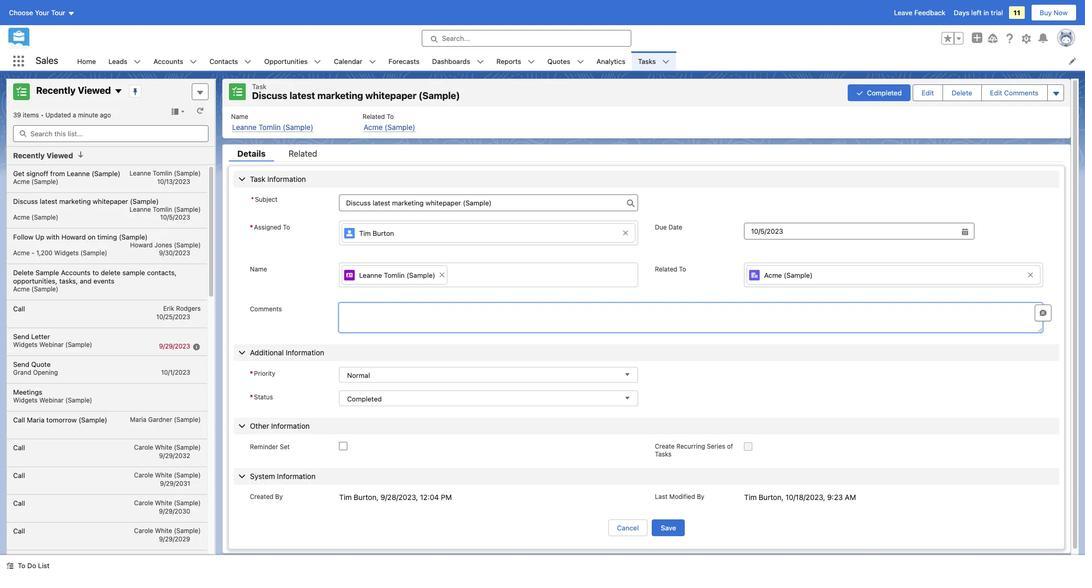 Task type: describe. For each thing, give the bounding box(es) containing it.
get signoff from leanne (sample)
[[13, 169, 120, 177]]

10/18/2023,
[[786, 493, 826, 502]]

last
[[655, 493, 668, 501]]

reminder set
[[250, 443, 290, 451]]

quotes link
[[542, 51, 577, 71]]

acme (sample) for get signoff from leanne (sample)
[[13, 177, 58, 185]]

tim burton , 10/18/2023, 9:23 am
[[745, 493, 857, 502]]

10/25/2023
[[156, 313, 190, 321]]

0 vertical spatial group
[[942, 32, 964, 45]]

task information
[[250, 174, 306, 183]]

accounts link
[[147, 51, 190, 71]]

recurring
[[677, 442, 706, 450]]

select an item from this list to open it. list box
[[7, 165, 207, 576]]

latest inside discuss latest marketing whitepaper (sample) leanne tomlin (sample)
[[40, 197, 57, 205]]

maria gardner (sample)
[[130, 416, 201, 423]]

calendar link
[[328, 51, 369, 71]]

series
[[707, 442, 726, 450]]

buy now button
[[1032, 4, 1077, 21]]

opportunities list item
[[258, 51, 328, 71]]

feedback
[[915, 8, 946, 17]]

carole white (sample) for 9/29/2030
[[134, 499, 201, 507]]

related to
[[655, 265, 687, 273]]

tim for tim burton , 9/28/2023, 12:04 pm
[[339, 493, 352, 502]]

analytics
[[597, 57, 626, 65]]

to do list button
[[0, 555, 56, 576]]

(sample) inside task discuss latest marketing whitepaper (sample)
[[419, 90, 460, 101]]

system information
[[250, 472, 316, 481]]

edit comments
[[991, 88, 1039, 97]]

tomlin inside name leanne tomlin (sample)
[[259, 122, 281, 131]]

9/29/2031
[[160, 479, 190, 487]]

carole for 9/29/2031
[[134, 471, 153, 479]]

* for priority
[[250, 370, 253, 377]]

to inside "button"
[[18, 562, 25, 570]]

burton for tim burton , 9/28/2023, 12:04 pm
[[354, 493, 377, 502]]

0 vertical spatial recently viewed
[[36, 85, 111, 96]]

5 carole white (sample) from the top
[[134, 554, 201, 562]]

tasks list item
[[632, 51, 676, 71]]

task for information
[[250, 174, 266, 183]]

contacts link
[[203, 51, 245, 71]]

other information button
[[234, 418, 1060, 435]]

normal button
[[339, 367, 639, 383]]

(sample) inside name leanne tomlin (sample)
[[283, 122, 314, 131]]

leanne inside discuss latest marketing whitepaper (sample) leanne tomlin (sample)
[[130, 205, 151, 213]]

dashboards link
[[426, 51, 477, 71]]

* left "subject"
[[251, 195, 254, 203]]

trial
[[992, 8, 1004, 17]]

details
[[238, 149, 266, 158]]

1 vertical spatial comments
[[250, 305, 282, 313]]

(sample) inside related to acme (sample)
[[385, 122, 416, 131]]

in
[[984, 8, 990, 17]]

save
[[661, 524, 677, 532]]

tim burton link
[[342, 223, 636, 243]]

1 horizontal spatial leanne tomlin (sample)
[[359, 271, 436, 280]]

white for 9/29/2031
[[155, 471, 172, 479]]

text default image inside tasks 'list item'
[[663, 58, 670, 65]]

list containing leanne tomlin (sample)
[[223, 106, 1071, 138]]

burton for tim burton
[[373, 229, 394, 238]]

a
[[73, 111, 76, 119]]

items
[[23, 111, 39, 119]]

1,200
[[36, 249, 52, 257]]

leanne right from at the left of the page
[[67, 169, 90, 177]]

Comments text field
[[338, 302, 1044, 333]]

(sample) inside delete sample accounts to delete sample contacts, opportunities, tasks, and events acme (sample)
[[32, 285, 58, 293]]

reminder
[[250, 443, 278, 451]]

group containing completed
[[848, 83, 1065, 102]]

follow up with howard on timing (sample) howard jones (sample)
[[13, 233, 201, 249]]

list
[[38, 562, 49, 570]]

completed inside popup button
[[347, 395, 382, 403]]

1 horizontal spatial leanne tomlin (sample) link
[[342, 265, 448, 285]]

sales
[[36, 55, 58, 66]]

send quote
[[13, 360, 51, 368]]

carole for 9/29/2030
[[134, 499, 153, 507]]

quotes
[[548, 57, 571, 65]]

pm
[[441, 493, 452, 502]]

(sample) inside leanne tomlin (sample) link
[[407, 271, 436, 280]]

contacts list item
[[203, 51, 258, 71]]

tim burton
[[359, 229, 394, 238]]

(sample) inside the acme (sample) link
[[784, 271, 813, 280]]

0 vertical spatial widgets
[[54, 249, 79, 257]]

comments inside button
[[1005, 88, 1039, 97]]

accounts inside list item
[[154, 57, 183, 65]]

search... button
[[422, 30, 632, 47]]

priority
[[254, 370, 276, 377]]

cancel button
[[609, 520, 648, 536]]

acme (sample) for discuss latest marketing whitepaper (sample)
[[13, 213, 58, 221]]

list containing home
[[71, 51, 1086, 71]]

Search Recently Viewed list view. search field
[[13, 125, 209, 142]]

2 vertical spatial acme (sample)
[[765, 271, 813, 280]]

gardner
[[148, 416, 172, 423]]

tour
[[51, 8, 65, 17]]

tim for tim burton
[[359, 229, 371, 238]]

2 call from the top
[[13, 416, 25, 424]]

edit for edit
[[922, 88, 935, 97]]

subject
[[255, 195, 278, 203]]

opportunities
[[264, 57, 308, 65]]

now
[[1054, 8, 1069, 17]]

to do list
[[18, 562, 49, 570]]

signoff
[[26, 169, 48, 177]]

related for related
[[289, 149, 317, 158]]

reports link
[[491, 51, 528, 71]]

up
[[35, 233, 44, 241]]

call for 9/29/2029
[[13, 527, 25, 535]]

delete for delete
[[952, 88, 973, 97]]

widgets inside meetings widgets webinar (sample)
[[13, 396, 38, 404]]

white for 9/29/2029
[[155, 527, 172, 535]]

text default image for reports
[[528, 58, 535, 65]]

marketing inside discuss latest marketing whitepaper (sample) leanne tomlin (sample)
[[59, 197, 91, 205]]

recently viewed|tasks|list view element
[[6, 79, 215, 576]]

9/30/2023
[[159, 249, 190, 257]]

accounts inside delete sample accounts to delete sample contacts, opportunities, tasks, and events acme (sample)
[[61, 268, 91, 277]]

* for assigned to
[[250, 223, 253, 231]]

do
[[27, 562, 36, 570]]

and
[[80, 277, 92, 285]]

information for other information
[[271, 421, 310, 430]]

latest inside task discuss latest marketing whitepaper (sample)
[[290, 90, 315, 101]]

whitepaper inside discuss latest marketing whitepaper (sample) leanne tomlin (sample)
[[93, 197, 128, 205]]

am
[[845, 493, 857, 502]]

buy
[[1041, 8, 1053, 17]]

completed inside button
[[868, 88, 902, 97]]

carole white (sample) for 9/29/2032
[[134, 443, 201, 451]]

created by
[[250, 493, 283, 501]]

text default image for accounts
[[190, 58, 197, 65]]

quotes list item
[[542, 51, 591, 71]]

leads link
[[102, 51, 134, 71]]

accounts list item
[[147, 51, 203, 71]]

set
[[280, 443, 290, 451]]

grand opening
[[13, 368, 58, 376]]

9/28/2023,
[[381, 493, 418, 502]]

text default image inside leads list item
[[134, 58, 141, 65]]

completed button
[[848, 84, 911, 101]]

2 maria from the left
[[130, 416, 146, 423]]

send letter
[[13, 332, 50, 341]]

leads
[[109, 57, 127, 65]]

your
[[35, 8, 49, 17]]

call for 9/29/2032
[[13, 443, 25, 452]]

2 by from the left
[[697, 493, 705, 501]]

tomlin inside discuss latest marketing whitepaper (sample) leanne tomlin (sample)
[[153, 205, 172, 213]]

choose
[[9, 8, 33, 17]]

tim burton , 9/28/2023, 12:04 pm
[[339, 493, 452, 502]]

details link
[[229, 149, 274, 161]]

carole for 9/29/2029
[[134, 527, 153, 535]]

task for discuss
[[252, 82, 267, 91]]

9/29/2029
[[159, 535, 190, 543]]

send for send quote
[[13, 360, 29, 368]]

related for related to acme (sample)
[[363, 112, 385, 120]]

5 white from the top
[[155, 554, 172, 562]]

timing
[[97, 233, 117, 241]]

, for 10/18/2023, 9:23 am
[[782, 493, 784, 502]]

9:23
[[828, 493, 843, 502]]

of
[[728, 442, 734, 450]]

tomlin down 'tim burton'
[[384, 271, 405, 280]]

erik rodgers
[[163, 304, 201, 312]]

home
[[77, 57, 96, 65]]

whitepaper inside task discuss latest marketing whitepaper (sample)
[[366, 90, 417, 101]]

leanne up discuss latest marketing whitepaper (sample) leanne tomlin (sample)
[[130, 169, 151, 177]]

recently viewed status
[[13, 111, 45, 119]]

none search field inside recently viewed|tasks|list view element
[[13, 125, 209, 142]]



Task type: locate. For each thing, give the bounding box(es) containing it.
acme inside delete sample accounts to delete sample contacts, opportunities, tasks, and events acme (sample)
[[13, 285, 30, 293]]

1 vertical spatial latest
[[40, 197, 57, 205]]

to down date
[[680, 265, 687, 273]]

carole white (sample) for 9/29/2031
[[134, 471, 201, 479]]

related down the due date
[[655, 265, 678, 273]]

1 horizontal spatial related
[[363, 112, 385, 120]]

1 vertical spatial acme (sample)
[[13, 213, 58, 221]]

send
[[13, 332, 29, 341], [13, 360, 29, 368]]

1 horizontal spatial completed
[[868, 88, 902, 97]]

0 horizontal spatial ,
[[377, 493, 379, 502]]

quote
[[31, 360, 51, 368]]

1 call from the top
[[13, 304, 25, 313]]

0 vertical spatial recently
[[36, 85, 76, 96]]

related for related to
[[655, 265, 678, 273]]

text default image left calendar at the top of the page
[[314, 58, 322, 65]]

text default image left contacts link
[[190, 58, 197, 65]]

information inside dropdown button
[[271, 421, 310, 430]]

0 vertical spatial webinar
[[39, 341, 64, 348]]

information for additional information
[[286, 348, 324, 357]]

left
[[972, 8, 982, 17]]

1 vertical spatial list
[[223, 106, 1071, 138]]

1 horizontal spatial ,
[[782, 493, 784, 502]]

latest down opportunities list item
[[290, 90, 315, 101]]

0 vertical spatial latest
[[290, 90, 315, 101]]

name for name leanne tomlin (sample)
[[231, 112, 248, 120]]

2 carole from the top
[[134, 471, 153, 479]]

calendar
[[334, 57, 363, 65]]

1 horizontal spatial tim
[[359, 229, 371, 238]]

text default image inside dashboards list item
[[477, 58, 484, 65]]

last modified by
[[655, 493, 705, 501]]

send left quote
[[13, 360, 29, 368]]

accounts
[[154, 57, 183, 65], [61, 268, 91, 277]]

leanne down 'tim burton'
[[359, 271, 382, 280]]

0 vertical spatial task
[[252, 82, 267, 91]]

task inside dropdown button
[[250, 174, 266, 183]]

maria
[[27, 416, 44, 424], [130, 416, 146, 423]]

edit right delete button
[[991, 88, 1003, 97]]

completed button
[[339, 391, 639, 406]]

0 vertical spatial marketing
[[318, 90, 363, 101]]

text default image
[[134, 58, 141, 65], [245, 58, 252, 65], [477, 58, 484, 65], [577, 58, 584, 65], [663, 58, 670, 65], [114, 87, 123, 96], [77, 151, 85, 158], [6, 562, 14, 570]]

text default image right reports at the left top of page
[[528, 58, 535, 65]]

1 vertical spatial webinar
[[39, 396, 64, 404]]

sample
[[122, 268, 145, 277]]

3 text default image from the left
[[369, 58, 376, 65]]

to left do
[[18, 562, 25, 570]]

name for name
[[250, 265, 267, 273]]

white up 9/29/2032
[[155, 443, 172, 451]]

carole white (sample) up 9/29/2030 at left
[[134, 499, 201, 507]]

recently viewed up signoff
[[13, 151, 73, 160]]

delete for delete sample accounts to delete sample contacts, opportunities, tasks, and events acme (sample)
[[13, 268, 34, 277]]

text default image for calendar
[[369, 58, 376, 65]]

to for related to acme (sample)
[[387, 112, 394, 120]]

choose your tour button
[[8, 4, 75, 21]]

0 vertical spatial acme (sample) link
[[364, 122, 416, 132]]

delete button
[[944, 85, 981, 101]]

widgets webinar (sample)
[[13, 341, 92, 348]]

call for 9/29/2030
[[13, 499, 25, 507]]

carole white (sample) for 9/29/2029
[[134, 527, 201, 535]]

text default image inside reports list item
[[528, 58, 535, 65]]

0 vertical spatial send
[[13, 332, 29, 341]]

1 vertical spatial accounts
[[61, 268, 91, 277]]

1 vertical spatial acme (sample) link
[[747, 265, 1041, 285]]

(sample) inside meetings widgets webinar (sample)
[[65, 396, 92, 404]]

related
[[363, 112, 385, 120], [289, 149, 317, 158], [655, 265, 678, 273]]

name inside name leanne tomlin (sample)
[[231, 112, 248, 120]]

white down 9/29/2029
[[155, 554, 172, 562]]

cancel
[[617, 524, 639, 532]]

acme
[[364, 122, 383, 131], [13, 177, 30, 185], [13, 213, 30, 221], [13, 249, 30, 257], [765, 271, 783, 280], [13, 285, 30, 293]]

1 vertical spatial related
[[289, 149, 317, 158]]

11
[[1014, 8, 1021, 17]]

None text field
[[339, 194, 639, 211], [745, 223, 975, 239], [339, 194, 639, 211], [745, 223, 975, 239]]

1 horizontal spatial howard
[[130, 241, 153, 249]]

erik
[[163, 304, 174, 312]]

1 text default image from the left
[[190, 58, 197, 65]]

0 vertical spatial list
[[71, 51, 1086, 71]]

2 white from the top
[[155, 471, 172, 479]]

tomlin up the 10/13/2023
[[153, 169, 172, 177]]

9/29/2030
[[159, 507, 190, 515]]

2 webinar from the top
[[39, 396, 64, 404]]

related inside related to acme (sample)
[[363, 112, 385, 120]]

1 vertical spatial recently
[[13, 151, 45, 160]]

text default image inside accounts list item
[[190, 58, 197, 65]]

discuss up name leanne tomlin (sample)
[[252, 90, 288, 101]]

send left letter
[[13, 332, 29, 341]]

tasks inside 'list item'
[[638, 57, 656, 65]]

0 horizontal spatial completed
[[347, 395, 382, 403]]

completed left the "edit" button
[[868, 88, 902, 97]]

acme (sample) link for the leftmost leanne tomlin (sample) link
[[364, 122, 416, 132]]

completed down normal
[[347, 395, 382, 403]]

call
[[13, 304, 25, 313], [13, 416, 25, 424], [13, 443, 25, 452], [13, 471, 25, 479], [13, 499, 25, 507], [13, 527, 25, 535], [13, 554, 25, 563]]

on
[[88, 233, 96, 241]]

widgets down grand
[[13, 396, 38, 404]]

0 horizontal spatial comments
[[250, 305, 282, 313]]

1 vertical spatial widgets
[[13, 341, 38, 348]]

* for status
[[250, 393, 253, 401]]

0 horizontal spatial whitepaper
[[93, 197, 128, 205]]

edit left delete button
[[922, 88, 935, 97]]

edit inside button
[[991, 88, 1003, 97]]

carole white (sample) down 9/29/2029
[[134, 554, 201, 562]]

to
[[387, 112, 394, 120], [283, 223, 290, 231], [680, 265, 687, 273], [18, 562, 25, 570]]

acme inside related to acme (sample)
[[364, 122, 383, 131]]

1 vertical spatial task
[[250, 174, 266, 183]]

6 call from the top
[[13, 527, 25, 535]]

* left assigned
[[250, 223, 253, 231]]

to
[[93, 268, 99, 277]]

leanne tomlin (sample) link down 'tim burton'
[[342, 265, 448, 285]]

0 horizontal spatial related
[[289, 149, 317, 158]]

modified
[[670, 493, 696, 501]]

0 vertical spatial comments
[[1005, 88, 1039, 97]]

0 horizontal spatial edit
[[922, 88, 935, 97]]

1 by from the left
[[275, 493, 283, 501]]

1 horizontal spatial viewed
[[78, 85, 111, 96]]

related down task discuss latest marketing whitepaper (sample)
[[363, 112, 385, 120]]

0 vertical spatial name
[[231, 112, 248, 120]]

1 horizontal spatial comments
[[1005, 88, 1039, 97]]

discuss inside task discuss latest marketing whitepaper (sample)
[[252, 90, 288, 101]]

1 horizontal spatial accounts
[[154, 57, 183, 65]]

text default image inside quotes list item
[[577, 58, 584, 65]]

recently up signoff
[[13, 151, 45, 160]]

10/13/2023
[[157, 177, 190, 185]]

3 white from the top
[[155, 499, 172, 507]]

0 vertical spatial tasks
[[638, 57, 656, 65]]

text default image right calendar at the top of the page
[[369, 58, 376, 65]]

1 horizontal spatial acme (sample) link
[[747, 265, 1041, 285]]

white for 9/29/2032
[[155, 443, 172, 451]]

0 vertical spatial whitepaper
[[366, 90, 417, 101]]

information for system information
[[277, 472, 316, 481]]

get
[[13, 169, 24, 177]]

delete
[[101, 268, 121, 277]]

leanne tomlin (sample) link up details
[[232, 122, 314, 132]]

1 vertical spatial marketing
[[59, 197, 91, 205]]

1 vertical spatial whitepaper
[[93, 197, 128, 205]]

by right created
[[275, 493, 283, 501]]

task up * subject
[[250, 174, 266, 183]]

2 vertical spatial widgets
[[13, 396, 38, 404]]

to down task discuss latest marketing whitepaper (sample)
[[387, 112, 394, 120]]

buy now
[[1041, 8, 1069, 17]]

white for 9/29/2030
[[155, 499, 172, 507]]

carole white (sample) up 9/29/2029
[[134, 527, 201, 535]]

whitepaper up timing on the top of the page
[[93, 197, 128, 205]]

1 vertical spatial tasks
[[655, 450, 672, 458]]

carole
[[134, 443, 153, 451], [134, 471, 153, 479], [134, 499, 153, 507], [134, 527, 153, 535], [134, 554, 153, 562]]

2 , from the left
[[782, 493, 784, 502]]

1 horizontal spatial whitepaper
[[366, 90, 417, 101]]

task down "opportunities" link on the top left
[[252, 82, 267, 91]]

name leanne tomlin (sample)
[[231, 112, 314, 131]]

* left priority
[[250, 370, 253, 377]]

carole white (sample) up 9/29/2032
[[134, 443, 201, 451]]

, left 10/18/2023, at the right bottom
[[782, 493, 784, 502]]

related up task information in the left of the page
[[289, 149, 317, 158]]

2 carole white (sample) from the top
[[134, 471, 201, 479]]

text default image
[[190, 58, 197, 65], [314, 58, 322, 65], [369, 58, 376, 65], [528, 58, 535, 65]]

0 vertical spatial leanne tomlin (sample)
[[130, 169, 201, 177]]

None search field
[[13, 125, 209, 142]]

recently
[[36, 85, 76, 96], [13, 151, 45, 160]]

text default image inside opportunities list item
[[314, 58, 322, 65]]

task
[[252, 82, 267, 91], [250, 174, 266, 183]]

0 horizontal spatial leanne tomlin (sample)
[[130, 169, 201, 177]]

9/29/2032
[[159, 452, 190, 460]]

1 vertical spatial leanne tomlin (sample)
[[359, 271, 436, 280]]

0 horizontal spatial by
[[275, 493, 283, 501]]

calendar list item
[[328, 51, 383, 71]]

acme (sample) link inside list
[[364, 122, 416, 132]]

2 text default image from the left
[[314, 58, 322, 65]]

4 carole white (sample) from the top
[[134, 527, 201, 535]]

created
[[250, 493, 274, 501]]

delete inside delete button
[[952, 88, 973, 97]]

to inside related to acme (sample)
[[387, 112, 394, 120]]

edit inside button
[[922, 88, 935, 97]]

text default image for opportunities
[[314, 58, 322, 65]]

1 edit from the left
[[922, 88, 935, 97]]

jones
[[155, 241, 172, 249]]

normal
[[347, 371, 370, 380]]

carole for 9/29/2032
[[134, 443, 153, 451]]

reports list item
[[491, 51, 542, 71]]

due date
[[655, 223, 683, 231]]

1 maria from the left
[[27, 416, 44, 424]]

reports
[[497, 57, 522, 65]]

completed
[[868, 88, 902, 97], [347, 395, 382, 403]]

choose your tour
[[9, 8, 65, 17]]

recently up updated
[[36, 85, 76, 96]]

0 horizontal spatial leanne tomlin (sample) link
[[232, 122, 314, 132]]

leads list item
[[102, 51, 147, 71]]

leanne tomlin (sample) link
[[232, 122, 314, 132], [342, 265, 448, 285]]

delete right the "edit" button
[[952, 88, 973, 97]]

1 vertical spatial completed
[[347, 395, 382, 403]]

0 horizontal spatial marketing
[[59, 197, 91, 205]]

tomlin up details
[[259, 122, 281, 131]]

leanne
[[232, 122, 257, 131], [67, 169, 90, 177], [130, 169, 151, 177], [130, 205, 151, 213], [359, 271, 382, 280]]

0 horizontal spatial howard
[[61, 233, 86, 241]]

0 horizontal spatial discuss
[[13, 197, 38, 205]]

recently viewed up a
[[36, 85, 111, 96]]

acme (sample) link for rightmost leanne tomlin (sample) link
[[747, 265, 1041, 285]]

system information button
[[234, 468, 1060, 485]]

5 call from the top
[[13, 499, 25, 507]]

0 vertical spatial acme (sample)
[[13, 177, 58, 185]]

1 vertical spatial delete
[[13, 268, 34, 277]]

dashboards list item
[[426, 51, 491, 71]]

name up details
[[231, 112, 248, 120]]

from
[[50, 169, 65, 177]]

list
[[71, 51, 1086, 71], [223, 106, 1071, 138]]

edit for edit comments
[[991, 88, 1003, 97]]

4 white from the top
[[155, 527, 172, 535]]

webinar up quote
[[39, 341, 64, 348]]

leave feedback
[[895, 8, 946, 17]]

group
[[942, 32, 964, 45], [848, 83, 1065, 102]]

4 call from the top
[[13, 471, 25, 479]]

to for assigned to
[[283, 223, 290, 231]]

tasks right analytics
[[638, 57, 656, 65]]

white
[[155, 443, 172, 451], [155, 471, 172, 479], [155, 499, 172, 507], [155, 527, 172, 535], [155, 554, 172, 562]]

call for 9/29/2031
[[13, 471, 25, 479]]

3 carole from the top
[[134, 499, 153, 507]]

widgets down with
[[54, 249, 79, 257]]

related to acme (sample)
[[363, 112, 416, 131]]

2 horizontal spatial related
[[655, 265, 678, 273]]

information for task information
[[268, 174, 306, 183]]

marketing down calendar link
[[318, 90, 363, 101]]

1 carole white (sample) from the top
[[134, 443, 201, 451]]

letter
[[31, 332, 50, 341]]

tasks,
[[59, 277, 78, 285]]

0 horizontal spatial viewed
[[47, 151, 73, 160]]

1 horizontal spatial delete
[[952, 88, 973, 97]]

, left 9/28/2023,
[[377, 493, 379, 502]]

accounts right leads list item
[[154, 57, 183, 65]]

39 items • updated a minute ago
[[13, 111, 111, 119]]

latest
[[290, 90, 315, 101], [40, 197, 57, 205]]

0 horizontal spatial accounts
[[61, 268, 91, 277]]

search...
[[442, 34, 470, 42]]

howard left jones
[[130, 241, 153, 249]]

task discuss latest marketing whitepaper (sample)
[[252, 82, 460, 101]]

system
[[250, 472, 275, 481]]

widgets
[[54, 249, 79, 257], [13, 341, 38, 348], [13, 396, 38, 404]]

opening
[[33, 368, 58, 376]]

0 horizontal spatial name
[[231, 112, 248, 120]]

webinar inside meetings widgets webinar (sample)
[[39, 396, 64, 404]]

text default image inside contacts list item
[[245, 58, 252, 65]]

1 horizontal spatial edit
[[991, 88, 1003, 97]]

0 horizontal spatial tim
[[339, 493, 352, 502]]

leanne up details
[[232, 122, 257, 131]]

delete
[[952, 88, 973, 97], [13, 268, 34, 277]]

1 horizontal spatial name
[[250, 265, 267, 273]]

information right additional
[[286, 348, 324, 357]]

2 horizontal spatial tim
[[745, 493, 757, 502]]

white up 9/29/2030 at left
[[155, 499, 172, 507]]

1 horizontal spatial latest
[[290, 90, 315, 101]]

carole white (sample) up 9/29/2031
[[134, 471, 201, 479]]

text default image inside to do list "button"
[[6, 562, 14, 570]]

viewed up from at the left of the page
[[47, 151, 73, 160]]

opportunities,
[[13, 277, 57, 285]]

recently viewed
[[36, 85, 111, 96], [13, 151, 73, 160]]

to for related to
[[680, 265, 687, 273]]

updated
[[45, 111, 71, 119]]

webinar
[[39, 341, 64, 348], [39, 396, 64, 404]]

whitepaper
[[366, 90, 417, 101], [93, 197, 128, 205]]

4 carole from the top
[[134, 527, 153, 535]]

0 vertical spatial viewed
[[78, 85, 111, 96]]

2 send from the top
[[13, 360, 29, 368]]

10/1/2023
[[161, 368, 190, 376]]

additional information button
[[234, 344, 1060, 361]]

tomlin
[[259, 122, 281, 131], [153, 169, 172, 177], [153, 205, 172, 213], [384, 271, 405, 280]]

0 horizontal spatial latest
[[40, 197, 57, 205]]

information down the set
[[277, 472, 316, 481]]

7 call from the top
[[13, 554, 25, 563]]

leanne tomlin (sample) up the 10/13/2023
[[130, 169, 201, 177]]

1 vertical spatial group
[[848, 83, 1065, 102]]

information up the set
[[271, 421, 310, 430]]

call for 10/25/2023
[[13, 304, 25, 313]]

acme (sample)
[[13, 177, 58, 185], [13, 213, 58, 221], [765, 271, 813, 280]]

5 carole from the top
[[134, 554, 153, 562]]

name down assigned
[[250, 265, 267, 273]]

3 call from the top
[[13, 443, 25, 452]]

* left status
[[250, 393, 253, 401]]

howard
[[61, 233, 86, 241], [130, 241, 153, 249]]

discuss inside discuss latest marketing whitepaper (sample) leanne tomlin (sample)
[[13, 197, 38, 205]]

call maria tomorrow (sample)
[[13, 416, 107, 424]]

1 vertical spatial discuss
[[13, 197, 38, 205]]

4 text default image from the left
[[528, 58, 535, 65]]

tomlin down the 10/13/2023
[[153, 205, 172, 213]]

minute
[[78, 111, 98, 119]]

to right assigned
[[283, 223, 290, 231]]

2 edit from the left
[[991, 88, 1003, 97]]

maria left tomorrow
[[27, 416, 44, 424]]

information up "subject"
[[268, 174, 306, 183]]

whitepaper up related to acme (sample)
[[366, 90, 417, 101]]

leanne left 10/5/2023
[[130, 205, 151, 213]]

send for send letter
[[13, 332, 29, 341]]

tim for tim burton , 10/18/2023, 9:23 am
[[745, 493, 757, 502]]

1 horizontal spatial marketing
[[318, 90, 363, 101]]

1 vertical spatial recently viewed
[[13, 151, 73, 160]]

tomorrow
[[46, 416, 77, 424]]

text default image inside calendar list item
[[369, 58, 376, 65]]

1 vertical spatial leanne tomlin (sample) link
[[342, 265, 448, 285]]

0 vertical spatial completed
[[868, 88, 902, 97]]

related link
[[280, 149, 326, 161]]

leanne tomlin (sample) inside select an item from this list to open it. list box
[[130, 169, 201, 177]]

None checkbox
[[745, 442, 753, 451]]

viewed up minute
[[78, 85, 111, 96]]

0 vertical spatial leanne tomlin (sample) link
[[232, 122, 314, 132]]

white up 9/29/2031
[[155, 471, 172, 479]]

marketing down get signoff from leanne (sample)
[[59, 197, 91, 205]]

information inside 'dropdown button'
[[277, 472, 316, 481]]

maria left gardner
[[130, 416, 146, 423]]

1 horizontal spatial discuss
[[252, 90, 288, 101]]

howard left on
[[61, 233, 86, 241]]

tasks link
[[632, 51, 663, 71]]

webinar up call maria tomorrow (sample) at left
[[39, 396, 64, 404]]

leanne tomlin (sample) down 'tim burton'
[[359, 271, 436, 280]]

0 vertical spatial accounts
[[154, 57, 183, 65]]

white up 9/29/2029
[[155, 527, 172, 535]]

0 horizontal spatial acme (sample) link
[[364, 122, 416, 132]]

marketing inside task discuss latest marketing whitepaper (sample)
[[318, 90, 363, 101]]

discuss down 'get'
[[13, 197, 38, 205]]

1 vertical spatial viewed
[[47, 151, 73, 160]]

assigned
[[254, 223, 281, 231]]

1 horizontal spatial by
[[697, 493, 705, 501]]

latest down from at the left of the page
[[40, 197, 57, 205]]

1 horizontal spatial maria
[[130, 416, 146, 423]]

burton for tim burton , 10/18/2023, 9:23 am
[[759, 493, 782, 502]]

0 vertical spatial delete
[[952, 88, 973, 97]]

burton inside tim burton link
[[373, 229, 394, 238]]

1 vertical spatial send
[[13, 360, 29, 368]]

1 webinar from the top
[[39, 341, 64, 348]]

delete down the -
[[13, 268, 34, 277]]

3 carole white (sample) from the top
[[134, 499, 201, 507]]

widgets up send quote
[[13, 341, 38, 348]]

tasks inside create recurring series of tasks
[[655, 450, 672, 458]]

task inside task discuss latest marketing whitepaper (sample)
[[252, 82, 267, 91]]

1 , from the left
[[377, 493, 379, 502]]

0 vertical spatial discuss
[[252, 90, 288, 101]]

tasks up system information 'dropdown button' on the bottom of page
[[655, 450, 672, 458]]

by right the modified in the bottom right of the page
[[697, 493, 705, 501]]

1 send from the top
[[13, 332, 29, 341]]

0 horizontal spatial delete
[[13, 268, 34, 277]]

accounts left to
[[61, 268, 91, 277]]

-
[[32, 249, 34, 257]]

other information
[[250, 421, 310, 430]]

delete inside delete sample accounts to delete sample contacts, opportunities, tasks, and events acme (sample)
[[13, 268, 34, 277]]

1 carole from the top
[[134, 443, 153, 451]]

0 horizontal spatial maria
[[27, 416, 44, 424]]

0 vertical spatial related
[[363, 112, 385, 120]]

1 vertical spatial name
[[250, 265, 267, 273]]

1 white from the top
[[155, 443, 172, 451]]

2 vertical spatial related
[[655, 265, 678, 273]]

, for 9/28/2023, 12:04 pm
[[377, 493, 379, 502]]

acme - 1,200 widgets (sample)
[[13, 249, 107, 257]]

leanne inside name leanne tomlin (sample)
[[232, 122, 257, 131]]



Task type: vqa. For each thing, say whether or not it's contained in the screenshot.
Accounts Link
yes



